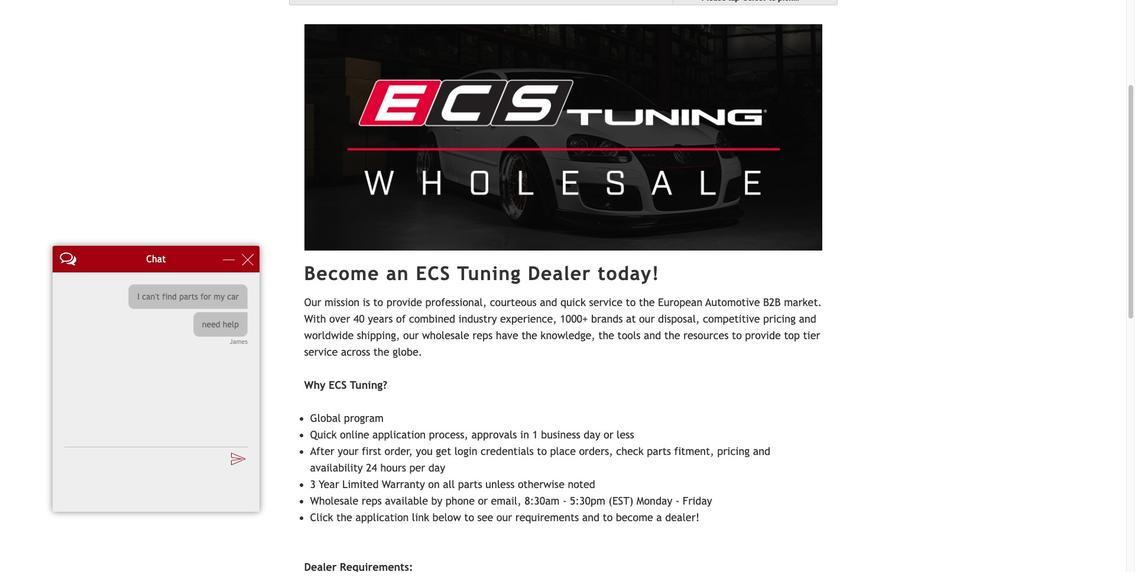 Task type: locate. For each thing, give the bounding box(es) containing it.
1 horizontal spatial -
[[676, 495, 679, 507]]

and
[[540, 296, 557, 308], [799, 312, 816, 325], [644, 329, 661, 341], [753, 445, 770, 457], [582, 511, 600, 524]]

ecs
[[416, 262, 451, 284], [329, 379, 347, 391]]

tuning?
[[350, 379, 387, 391]]

provide up of
[[386, 296, 422, 308]]

you
[[416, 445, 433, 457]]

check
[[616, 445, 644, 457]]

1 horizontal spatial ecs
[[416, 262, 451, 284]]

1 vertical spatial parts
[[458, 478, 482, 490]]

mission
[[324, 296, 360, 308]]

industry
[[458, 312, 497, 325]]

ecs right an
[[416, 262, 451, 284]]

0 vertical spatial our
[[639, 312, 655, 325]]

day
[[584, 428, 600, 441], [428, 461, 445, 474]]

0 horizontal spatial ecs
[[329, 379, 347, 391]]

order,
[[385, 445, 413, 457]]

pricing
[[763, 312, 796, 325], [717, 445, 750, 457]]

day up on
[[428, 461, 445, 474]]

0 vertical spatial service
[[589, 296, 623, 308]]

0 vertical spatial parts
[[647, 445, 671, 457]]

reps
[[472, 329, 493, 341], [362, 495, 382, 507]]

0 vertical spatial or
[[604, 428, 613, 441]]

orders,
[[579, 445, 613, 457]]

0 horizontal spatial day
[[428, 461, 445, 474]]

an
[[386, 262, 409, 284]]

application up order,
[[372, 428, 426, 441]]

- up the "dealer!"
[[676, 495, 679, 507]]

5:30pm
[[570, 495, 605, 507]]

noted
[[568, 478, 595, 490]]

reps down industry
[[472, 329, 493, 341]]

day up orders, at the bottom right
[[584, 428, 600, 441]]

0 horizontal spatial pricing
[[717, 445, 750, 457]]

parts right the check at the right of page
[[647, 445, 671, 457]]

market.
[[784, 296, 822, 308]]

wholesale
[[310, 495, 358, 507]]

wholesale
[[422, 329, 469, 341]]

1 horizontal spatial day
[[584, 428, 600, 441]]

1 vertical spatial day
[[428, 461, 445, 474]]

approvals
[[472, 428, 517, 441]]

place
[[550, 445, 576, 457]]

requirements
[[515, 511, 579, 524]]

to
[[373, 296, 383, 308], [626, 296, 636, 308], [732, 329, 742, 341], [537, 445, 547, 457], [464, 511, 474, 524], [603, 511, 613, 524]]

hours
[[380, 461, 406, 474]]

pricing down b2b on the bottom of the page
[[763, 312, 796, 325]]

0 horizontal spatial our
[[403, 329, 419, 341]]

2 vertical spatial our
[[496, 511, 512, 524]]

or left less
[[604, 428, 613, 441]]

availability
[[310, 461, 363, 474]]

our
[[639, 312, 655, 325], [403, 329, 419, 341], [496, 511, 512, 524]]

provide left top
[[745, 329, 781, 341]]

program
[[344, 412, 384, 424]]

0 vertical spatial application
[[372, 428, 426, 441]]

2 horizontal spatial our
[[639, 312, 655, 325]]

1 horizontal spatial parts
[[647, 445, 671, 457]]

parts up phone at bottom left
[[458, 478, 482, 490]]

ecs right 'why'
[[329, 379, 347, 391]]

our up globe.
[[403, 329, 419, 341]]

1 vertical spatial our
[[403, 329, 419, 341]]

over
[[329, 312, 350, 325]]

provide
[[386, 296, 422, 308], [745, 329, 781, 341]]

or up 'see'
[[478, 495, 488, 507]]

login
[[454, 445, 477, 457]]

0 vertical spatial pricing
[[763, 312, 796, 325]]

per
[[409, 461, 425, 474]]

1 horizontal spatial our
[[496, 511, 512, 524]]

1 vertical spatial or
[[478, 495, 488, 507]]

reps down the limited
[[362, 495, 382, 507]]

globe.
[[392, 346, 422, 358]]

0 vertical spatial reps
[[472, 329, 493, 341]]

online
[[340, 428, 369, 441]]

on
[[428, 478, 440, 490]]

(est)
[[608, 495, 633, 507]]

0 horizontal spatial parts
[[458, 478, 482, 490]]

-
[[563, 495, 567, 507], [676, 495, 679, 507]]

phone
[[446, 495, 475, 507]]

reps inside global program quick online application process, approvals in 1 business day or less after your first order, you get login credentials to place orders, check parts fitment, pricing and availability 24 hours per day 3 year limited warranty on all parts unless otherwise noted wholesale reps available by phone or email, 8:30am - 5:30pm (est) monday - friday click the application link below to see our requirements and to become a dealer!
[[362, 495, 382, 507]]

1 horizontal spatial reps
[[472, 329, 493, 341]]

to down 'competitive'
[[732, 329, 742, 341]]

become
[[304, 262, 379, 284]]

1 vertical spatial reps
[[362, 495, 382, 507]]

the
[[639, 296, 655, 308], [521, 329, 537, 341], [598, 329, 614, 341], [664, 329, 680, 341], [373, 346, 389, 358], [336, 511, 352, 524]]

or
[[604, 428, 613, 441], [478, 495, 488, 507]]

0 vertical spatial day
[[584, 428, 600, 441]]

less
[[617, 428, 634, 441]]

become an ecs tuning dealer today!
[[304, 262, 660, 284]]

our down email,
[[496, 511, 512, 524]]

0 horizontal spatial provide
[[386, 296, 422, 308]]

to down (est)
[[603, 511, 613, 524]]

year
[[319, 478, 339, 490]]

credentials
[[481, 445, 534, 457]]

service down worldwide
[[304, 346, 338, 358]]

dealer!
[[665, 511, 700, 524]]

application
[[372, 428, 426, 441], [355, 511, 409, 524]]

available
[[385, 495, 428, 507]]

service up brands
[[589, 296, 623, 308]]

our right at
[[639, 312, 655, 325]]

0 horizontal spatial -
[[563, 495, 567, 507]]

application down available
[[355, 511, 409, 524]]

8:30am
[[524, 495, 560, 507]]

the inside global program quick online application process, approvals in 1 business day or less after your first order, you get login credentials to place orders, check parts fitment, pricing and availability 24 hours per day 3 year limited warranty on all parts unless otherwise noted wholesale reps available by phone or email, 8:30am - 5:30pm (est) monday - friday click the application link below to see our requirements and to become a dealer!
[[336, 511, 352, 524]]

monday
[[637, 495, 672, 507]]

0 horizontal spatial reps
[[362, 495, 382, 507]]

1 horizontal spatial provide
[[745, 329, 781, 341]]

- right 8:30am
[[563, 495, 567, 507]]

to up at
[[626, 296, 636, 308]]

the down wholesale
[[336, 511, 352, 524]]

in
[[520, 428, 529, 441]]

brands
[[591, 312, 623, 325]]

0 horizontal spatial service
[[304, 346, 338, 358]]

fitment,
[[674, 445, 714, 457]]

european
[[658, 296, 702, 308]]

1 horizontal spatial or
[[604, 428, 613, 441]]

link
[[412, 511, 429, 524]]

1 vertical spatial pricing
[[717, 445, 750, 457]]

0 vertical spatial provide
[[386, 296, 422, 308]]

1 horizontal spatial pricing
[[763, 312, 796, 325]]

pricing right fitment,
[[717, 445, 750, 457]]

limited
[[342, 478, 379, 490]]

1 vertical spatial ecs
[[329, 379, 347, 391]]

courteous
[[490, 296, 537, 308]]



Task type: describe. For each thing, give the bounding box(es) containing it.
quick
[[560, 296, 586, 308]]

automotive
[[705, 296, 760, 308]]

years
[[368, 312, 393, 325]]

pricing inside our mission is to provide professional, courteous and quick service to the european automotive b2b market. with over 40 years of combined industry experience, 1000+ brands at our disposal, competitive pricing and worldwide shipping, our wholesale reps have the knowledge, the tools and the resources to provide top tier service across the globe.
[[763, 312, 796, 325]]

shipping,
[[357, 329, 400, 341]]

business
[[541, 428, 580, 441]]

your
[[338, 445, 359, 457]]

40
[[353, 312, 365, 325]]

have
[[496, 329, 518, 341]]

professional,
[[425, 296, 487, 308]]

1
[[532, 428, 538, 441]]

2 - from the left
[[676, 495, 679, 507]]

24
[[366, 461, 377, 474]]

pricing inside global program quick online application process, approvals in 1 business day or less after your first order, you get login credentials to place orders, check parts fitment, pricing and availability 24 hours per day 3 year limited warranty on all parts unless otherwise noted wholesale reps available by phone or email, 8:30am - 5:30pm (est) monday - friday click the application link below to see our requirements and to become a dealer!
[[717, 445, 750, 457]]

tier
[[803, 329, 820, 341]]

of
[[396, 312, 406, 325]]

1000+
[[560, 312, 588, 325]]

the left "european"
[[639, 296, 655, 308]]

1 horizontal spatial service
[[589, 296, 623, 308]]

click
[[310, 511, 333, 524]]

first
[[362, 445, 381, 457]]

1 vertical spatial application
[[355, 511, 409, 524]]

tools
[[618, 329, 641, 341]]

otherwise
[[518, 478, 565, 490]]

quick
[[310, 428, 337, 441]]

global program quick online application process, approvals in 1 business day or less after your first order, you get login credentials to place orders, check parts fitment, pricing and availability 24 hours per day 3 year limited warranty on all parts unless otherwise noted wholesale reps available by phone or email, 8:30am - 5:30pm (est) monday - friday click the application link below to see our requirements and to become a dealer!
[[310, 412, 770, 524]]

with
[[304, 312, 326, 325]]

tuning
[[457, 262, 521, 284]]

process,
[[429, 428, 468, 441]]

top
[[784, 329, 800, 341]]

our mission is to provide professional, courteous and quick service to the european automotive b2b market. with over 40 years of combined industry experience, 1000+ brands at our disposal, competitive pricing and worldwide shipping, our wholesale reps have the knowledge, the tools and the resources to provide top tier service across the globe.
[[304, 296, 822, 358]]

a
[[656, 511, 662, 524]]

worldwide
[[304, 329, 354, 341]]

knowledge,
[[541, 329, 595, 341]]

disposal,
[[658, 312, 700, 325]]

to right is
[[373, 296, 383, 308]]

the down experience,
[[521, 329, 537, 341]]

the down shipping,
[[373, 346, 389, 358]]

3
[[310, 478, 316, 490]]

competitive
[[703, 312, 760, 325]]

to left 'see'
[[464, 511, 474, 524]]

why ecs tuning?
[[304, 379, 387, 391]]

1 vertical spatial provide
[[745, 329, 781, 341]]

1 vertical spatial service
[[304, 346, 338, 358]]

at
[[626, 312, 636, 325]]

is
[[363, 296, 370, 308]]

dealer
[[528, 262, 591, 284]]

our
[[304, 296, 321, 308]]

warranty
[[382, 478, 425, 490]]

1 - from the left
[[563, 495, 567, 507]]

our inside global program quick online application process, approvals in 1 business day or less after your first order, you get login credentials to place orders, check parts fitment, pricing and availability 24 hours per day 3 year limited warranty on all parts unless otherwise noted wholesale reps available by phone or email, 8:30am - 5:30pm (est) monday - friday click the application link below to see our requirements and to become a dealer!
[[496, 511, 512, 524]]

after
[[310, 445, 334, 457]]

reps inside our mission is to provide professional, courteous and quick service to the european automotive b2b market. with over 40 years of combined industry experience, 1000+ brands at our disposal, competitive pricing and worldwide shipping, our wholesale reps have the knowledge, the tools and the resources to provide top tier service across the globe.
[[472, 329, 493, 341]]

the down disposal,
[[664, 329, 680, 341]]

global
[[310, 412, 341, 424]]

resources
[[683, 329, 729, 341]]

get
[[436, 445, 451, 457]]

friday
[[683, 495, 712, 507]]

b2b
[[763, 296, 781, 308]]

below
[[433, 511, 461, 524]]

see
[[477, 511, 493, 524]]

unless
[[485, 478, 515, 490]]

the down brands
[[598, 329, 614, 341]]

0 horizontal spatial or
[[478, 495, 488, 507]]

combined
[[409, 312, 455, 325]]

across
[[341, 346, 370, 358]]

by
[[431, 495, 442, 507]]

to down 1
[[537, 445, 547, 457]]

0 vertical spatial ecs
[[416, 262, 451, 284]]

experience,
[[500, 312, 557, 325]]

why
[[304, 379, 326, 391]]

email,
[[491, 495, 521, 507]]

all
[[443, 478, 455, 490]]

become
[[616, 511, 653, 524]]

today!
[[598, 262, 660, 284]]



Task type: vqa. For each thing, say whether or not it's contained in the screenshot.
1
yes



